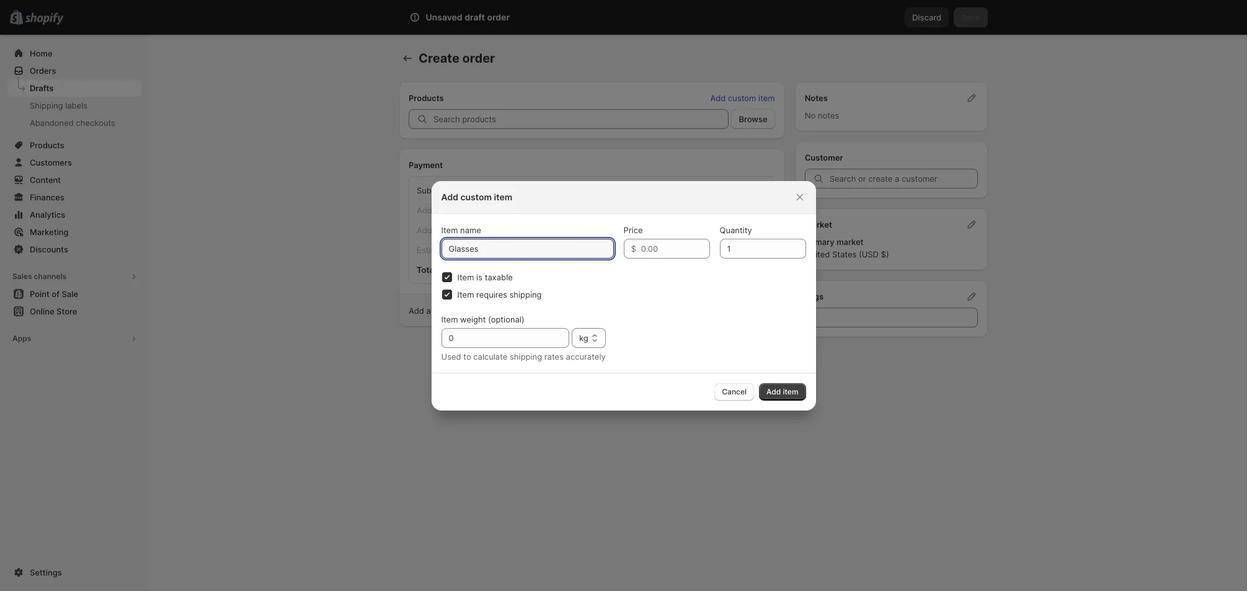Task type: vqa. For each thing, say whether or not it's contained in the screenshot.
dialog
no



Task type: locate. For each thing, give the bounding box(es) containing it.
add
[[711, 93, 726, 103], [441, 191, 458, 202], [409, 306, 424, 316], [767, 387, 781, 396]]

payment
[[568, 306, 601, 316]]

draft
[[465, 12, 485, 22]]

1 horizontal spatial item
[[759, 93, 775, 103]]

to
[[465, 306, 473, 316], [464, 351, 471, 361]]

sales
[[12, 272, 32, 281]]

custom up name
[[461, 191, 492, 202]]

order
[[487, 12, 510, 22], [462, 51, 495, 66]]

item weight (optional)
[[441, 314, 525, 324]]

Item name text field
[[441, 239, 614, 258]]

0 horizontal spatial item
[[494, 191, 513, 202]]

item up browse
[[759, 93, 775, 103]]

requires
[[476, 289, 507, 299]]

0 vertical spatial —
[[528, 205, 536, 215]]

create
[[419, 51, 460, 66]]

kg
[[579, 333, 589, 343]]

add item button
[[759, 383, 806, 400]]

add custom item up browse
[[711, 93, 775, 103]]

$0.00 up quantity number field
[[745, 225, 767, 235]]

1 vertical spatial to
[[464, 351, 471, 361]]

orders
[[30, 66, 56, 76]]

abandoned checkouts link
[[7, 114, 141, 132]]

item right cancel
[[783, 387, 799, 396]]

add item
[[767, 387, 799, 396]]

item up item name text field
[[494, 191, 513, 202]]

market
[[837, 237, 864, 247]]

sales channels
[[12, 272, 66, 281]]

0 vertical spatial order
[[487, 12, 510, 22]]

calculate down item weight (optional) number field
[[473, 351, 508, 361]]

custom up browse
[[728, 93, 756, 103]]

(optional)
[[488, 314, 525, 324]]

name
[[460, 225, 481, 235]]

2 vertical spatial item
[[783, 387, 799, 396]]

item for item weight (optional)
[[441, 314, 458, 324]]

Item weight (optional) number field
[[441, 328, 551, 348]]

item left 'is'
[[457, 272, 474, 282]]

calculate down requires
[[475, 306, 509, 316]]

add custom item up name
[[441, 191, 513, 202]]

settings
[[30, 568, 62, 578]]

shipping left rates
[[510, 351, 542, 361]]

abandoned checkouts
[[30, 118, 115, 128]]

discounts
[[30, 244, 68, 254]]

order right create
[[462, 51, 495, 66]]

2 — from the top
[[528, 225, 536, 235]]

discard link
[[905, 7, 949, 27]]

0 vertical spatial add custom item
[[711, 93, 775, 103]]

discounts link
[[7, 241, 141, 258]]

orders link
[[7, 62, 141, 79]]

to right used
[[464, 351, 471, 361]]

item
[[759, 93, 775, 103], [494, 191, 513, 202], [783, 387, 799, 396]]

0 vertical spatial to
[[465, 306, 473, 316]]

no notes
[[805, 110, 839, 120]]

and
[[531, 306, 545, 316]]

$)
[[881, 249, 889, 259]]

1 vertical spatial calculate
[[473, 351, 508, 361]]

rates
[[544, 351, 564, 361]]

cancel button
[[715, 383, 754, 400]]

item for item requires shipping
[[457, 289, 474, 299]]

1 vertical spatial item
[[494, 191, 513, 202]]

shipping
[[510, 289, 542, 299], [510, 351, 542, 361]]

primary
[[805, 237, 835, 247]]

to right product
[[465, 306, 473, 316]]

primary market united states (usd $)
[[805, 237, 889, 259]]

0 horizontal spatial custom
[[461, 191, 492, 202]]

accurately
[[566, 351, 606, 361]]

quantity
[[720, 225, 752, 235]]

$0.00 up quantity
[[745, 205, 767, 215]]

custom inside dialog
[[461, 191, 492, 202]]

1 horizontal spatial add custom item
[[711, 93, 775, 103]]

item
[[441, 225, 458, 235], [457, 272, 474, 282], [457, 289, 474, 299], [441, 314, 458, 324]]

1 horizontal spatial custom
[[728, 93, 756, 103]]

drafts link
[[7, 79, 141, 97]]

0 vertical spatial $0.00
[[745, 205, 767, 215]]

united
[[805, 249, 830, 259]]

used
[[441, 351, 461, 361]]

item requires shipping
[[457, 289, 542, 299]]

item name
[[441, 225, 481, 235]]

$0.00 down quantity number field
[[744, 265, 767, 275]]

item right a
[[441, 314, 458, 324]]

calculate
[[475, 306, 509, 316], [473, 351, 508, 361]]

options.
[[603, 306, 634, 316]]

1 vertical spatial add custom item
[[441, 191, 513, 202]]

—
[[528, 205, 536, 215], [528, 225, 536, 235]]

browse button
[[732, 109, 775, 129]]

add inside button
[[767, 387, 781, 396]]

add custom item
[[711, 93, 775, 103], [441, 191, 513, 202]]

(usd
[[859, 249, 879, 259]]

add inside button
[[711, 93, 726, 103]]

custom
[[728, 93, 756, 103], [461, 191, 492, 202]]

2 horizontal spatial item
[[783, 387, 799, 396]]

0 vertical spatial shipping
[[510, 289, 542, 299]]

states
[[832, 249, 857, 259]]

0 vertical spatial item
[[759, 93, 775, 103]]

subtotal
[[417, 185, 449, 195]]

market
[[805, 220, 832, 230]]

0 horizontal spatial add custom item
[[441, 191, 513, 202]]

not
[[528, 245, 542, 255]]

$0.00
[[745, 205, 767, 215], [745, 225, 767, 235], [744, 265, 767, 275]]

1 vertical spatial custom
[[461, 191, 492, 202]]

0 vertical spatial custom
[[728, 93, 756, 103]]

products
[[409, 93, 444, 103]]

1 vertical spatial —
[[528, 225, 536, 235]]

item inside button
[[783, 387, 799, 396]]

shopify image
[[25, 13, 63, 25]]

shipping up "add a product to calculate total and view payment options."
[[510, 289, 542, 299]]

to inside dialog
[[464, 351, 471, 361]]

view
[[548, 306, 565, 316]]

add custom item dialog
[[0, 181, 1247, 410]]

item left name
[[441, 225, 458, 235]]

checkouts
[[76, 118, 115, 128]]

search button
[[439, 7, 799, 27]]

customer
[[805, 153, 843, 163]]

a
[[427, 306, 431, 316]]

order right 'draft' on the top of page
[[487, 12, 510, 22]]

notes
[[805, 93, 828, 103]]

item up product
[[457, 289, 474, 299]]



Task type: describe. For each thing, give the bounding box(es) containing it.
discard
[[912, 12, 942, 22]]

0 vertical spatial calculate
[[475, 306, 509, 316]]

$
[[631, 243, 636, 253]]

shipping labels
[[30, 100, 88, 110]]

drafts
[[30, 83, 54, 93]]

used to calculate shipping rates accurately
[[441, 351, 606, 361]]

shipping labels link
[[7, 97, 141, 114]]

1 vertical spatial order
[[462, 51, 495, 66]]

calculate inside "add custom item" dialog
[[473, 351, 508, 361]]

unsaved draft order
[[426, 12, 510, 22]]

search
[[460, 12, 486, 22]]

sales channels button
[[7, 268, 141, 285]]

1 vertical spatial $0.00
[[745, 225, 767, 235]]

settings link
[[7, 564, 141, 581]]

total
[[512, 306, 529, 316]]

home link
[[7, 45, 141, 62]]

add custom item inside dialog
[[441, 191, 513, 202]]

not calculated
[[528, 245, 583, 255]]

is
[[476, 272, 483, 282]]

custom inside button
[[728, 93, 756, 103]]

Price text field
[[641, 239, 710, 258]]

add a product to calculate total and view payment options.
[[409, 306, 634, 316]]

cancel
[[722, 387, 747, 396]]

shipping
[[30, 100, 63, 110]]

item inside button
[[759, 93, 775, 103]]

item for item name
[[441, 225, 458, 235]]

add custom item button
[[703, 89, 783, 107]]

create order
[[419, 51, 495, 66]]

item for item is taxable
[[457, 272, 474, 282]]

item is taxable
[[457, 272, 513, 282]]

notes
[[818, 110, 839, 120]]

total
[[417, 265, 436, 275]]

apps
[[12, 334, 31, 343]]

1 vertical spatial shipping
[[510, 351, 542, 361]]

browse
[[739, 114, 768, 124]]

add custom item inside button
[[711, 93, 775, 103]]

calculated
[[544, 245, 583, 255]]

payment
[[409, 160, 443, 170]]

Quantity number field
[[720, 239, 787, 258]]

product
[[433, 306, 463, 316]]

unsaved
[[426, 12, 463, 22]]

tags
[[805, 292, 824, 301]]

apps button
[[7, 330, 141, 347]]

1 — from the top
[[528, 205, 536, 215]]

abandoned
[[30, 118, 74, 128]]

price
[[624, 225, 643, 235]]

labels
[[65, 100, 88, 110]]

2 vertical spatial $0.00
[[744, 265, 767, 275]]

no
[[805, 110, 816, 120]]

weight
[[460, 314, 486, 324]]

taxable
[[485, 272, 513, 282]]

channels
[[34, 272, 66, 281]]

home
[[30, 48, 52, 58]]



